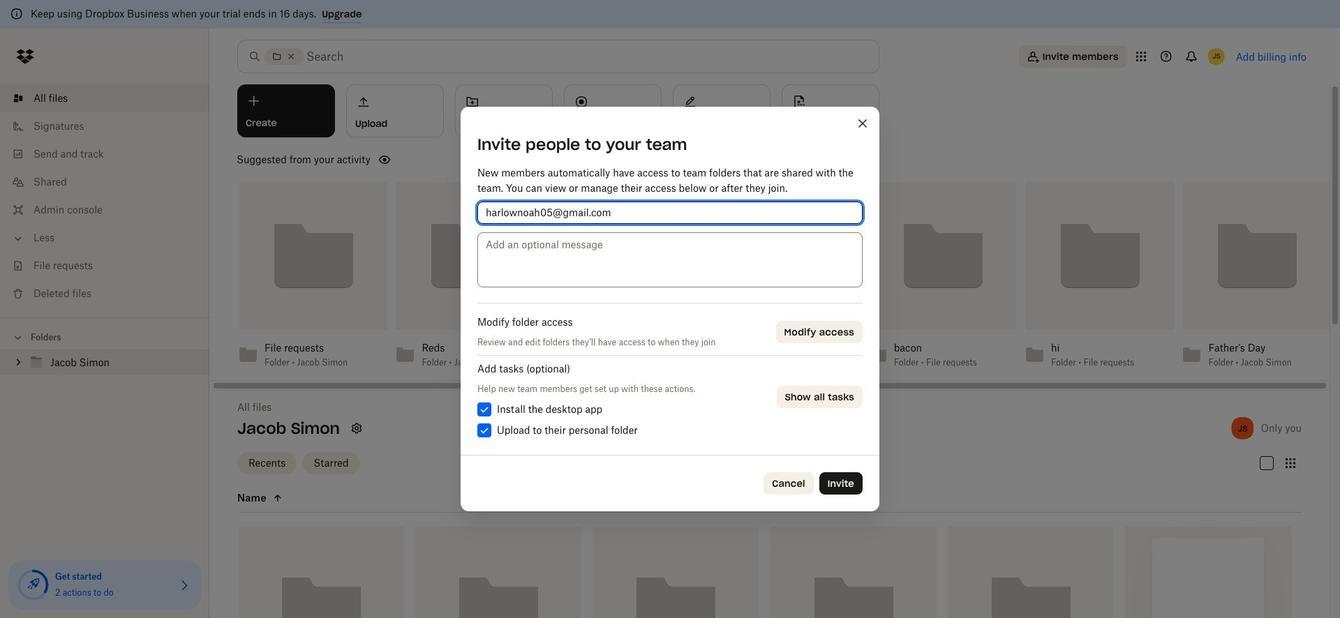 Task type: vqa. For each thing, say whether or not it's contained in the screenshot.
List
yes



Task type: locate. For each thing, give the bounding box(es) containing it.
less image
[[11, 232, 25, 246]]

alert
[[0, 0, 1341, 29]]

list
[[0, 76, 210, 318]]

folder, reds row
[[771, 527, 937, 619]]

Add emails text field
[[486, 205, 855, 221]]

list item
[[0, 84, 210, 112]]

Add an optional message text field
[[478, 233, 863, 288]]

folder, file requests row
[[416, 527, 582, 619]]

dialog
[[461, 107, 880, 512]]



Task type: describe. For each thing, give the bounding box(es) containing it.
dropbox image
[[11, 43, 39, 71]]

file, _ getting started with dropbox paper.paper row
[[1126, 527, 1292, 619]]

folder, send and track row
[[948, 527, 1114, 619]]

folder, father's day row
[[238, 527, 404, 619]]

folder, mother's day row
[[593, 527, 759, 619]]



